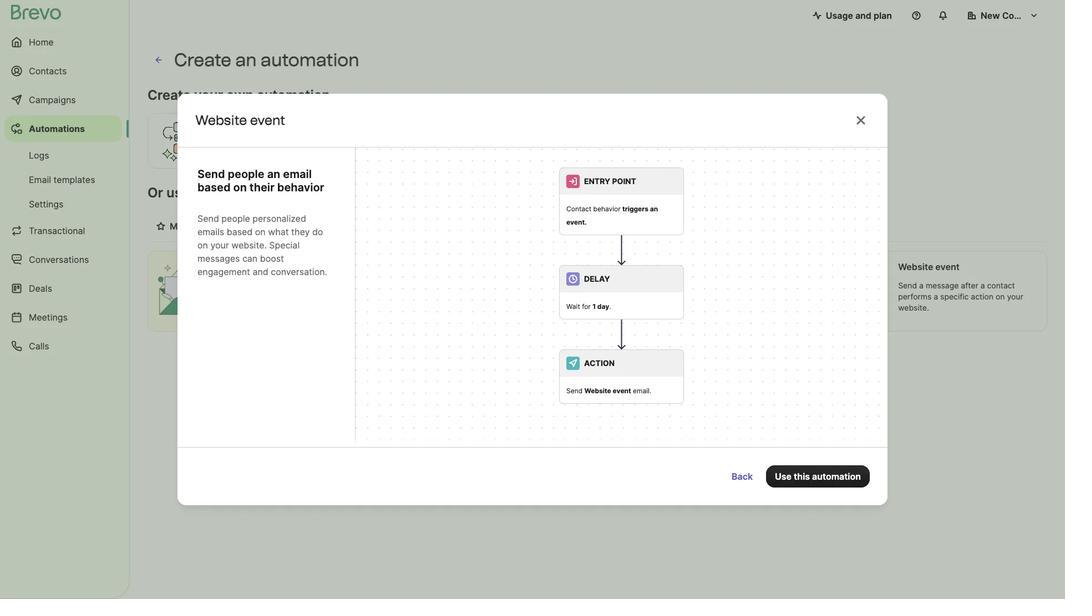 Task type: locate. For each thing, give the bounding box(es) containing it.
calls
[[29, 341, 49, 352]]

or left birthday.
[[729, 292, 736, 301]]

2 vertical spatial website
[[585, 387, 612, 395]]

build
[[556, 221, 578, 232]]

anniversary date
[[671, 261, 745, 273]]

send inside send people an email based on their behavior
[[198, 168, 225, 181]]

1 increase from the left
[[382, 221, 419, 232]]

conversations
[[29, 254, 89, 265]]

conversations link
[[4, 246, 122, 273]]

website.
[[232, 240, 267, 251], [899, 303, 930, 313]]

transactional
[[29, 225, 85, 236]]

send inside send people personalized emails based on what they do on your website. special messages can boost engagement and conversation.
[[198, 213, 219, 224]]

1 vertical spatial email
[[538, 292, 558, 301]]

most popular link
[[148, 215, 235, 241]]

behavior inside send people an email based on their behavior
[[277, 181, 324, 194]]

you
[[421, 185, 444, 201]]

messages down emails
[[198, 253, 240, 264]]

people up the
[[228, 168, 265, 181]]

1 vertical spatial of
[[723, 281, 731, 290]]

automation
[[261, 49, 359, 70], [257, 87, 330, 103], [813, 471, 861, 482]]

1 horizontal spatial increase
[[465, 221, 502, 232]]

website. inside send a message after a contact performs a specific action on your website.
[[899, 303, 930, 313]]

for left you
[[399, 185, 418, 201]]

an up or use one of the automations we built for you
[[267, 168, 280, 181]]

people
[[228, 168, 265, 181], [222, 213, 250, 224]]

increase inside increase traffic link
[[382, 221, 419, 232]]

the
[[237, 185, 258, 201]]

0 vertical spatial website.
[[232, 240, 267, 251]]

website. inside send people personalized emails based on what they do on your website. special messages can boost engagement and conversation.
[[232, 240, 267, 251]]

1 horizontal spatial website.
[[899, 303, 930, 313]]

day
[[598, 303, 610, 311]]

improve
[[273, 221, 308, 232]]

1 vertical spatial website.
[[899, 303, 930, 313]]

specific
[[941, 292, 969, 301]]

birthday.
[[738, 292, 771, 301]]

or use one of the automations we built for you
[[148, 185, 444, 201]]

0 horizontal spatial increase
[[382, 221, 419, 232]]

1
[[593, 303, 596, 311]]

your down emails
[[211, 240, 229, 251]]

welcome message button
[[148, 251, 366, 333]]

2 vertical spatial automation
[[813, 471, 861, 482]]

1 vertical spatial create
[[148, 87, 191, 103]]

website. up can at the top left
[[232, 240, 267, 251]]

1 horizontal spatial for
[[582, 303, 591, 311]]

triggers an event.
[[567, 205, 658, 226]]

send inside send a message after a contact performs a specific action on your website.
[[899, 281, 918, 290]]

your down contact
[[1008, 292, 1024, 301]]

your
[[194, 87, 223, 103], [211, 240, 229, 251], [1008, 292, 1024, 301]]

after
[[962, 281, 979, 290]]

1 vertical spatial engagement
[[198, 266, 250, 278]]

event inside send a series of messages based on a special event or birthday.
[[706, 292, 726, 301]]

for left 1
[[582, 303, 591, 311]]

1 vertical spatial website event
[[899, 261, 960, 273]]

2 vertical spatial your
[[1008, 292, 1024, 301]]

use
[[167, 185, 190, 201]]

0 vertical spatial engagement
[[310, 221, 364, 232]]

1 horizontal spatial messages
[[465, 281, 502, 290]]

0 vertical spatial automation
[[261, 49, 359, 70]]

activity
[[490, 261, 522, 273]]

messages inside send people personalized emails based on what they do on your website. special messages can boost engagement and conversation.
[[198, 253, 240, 264]]

contact
[[988, 281, 1016, 290]]

message down special
[[259, 261, 298, 273]]

of inside send a series of messages based on a special event or birthday.
[[723, 281, 731, 290]]

an inside triggers an event.
[[650, 205, 658, 213]]

1 horizontal spatial or
[[729, 292, 736, 301]]

tab list
[[148, 215, 1048, 242]]

website
[[195, 112, 247, 128], [899, 261, 934, 273], [585, 387, 612, 395]]

engagement
[[310, 221, 364, 232], [198, 266, 250, 278]]

of for the
[[221, 185, 234, 201]]

1 vertical spatial behavior
[[594, 205, 621, 213]]

conversation.
[[271, 266, 327, 278]]

event.
[[567, 218, 587, 226]]

1 horizontal spatial website
[[585, 387, 612, 395]]

your left own
[[194, 87, 223, 103]]

1 horizontal spatial of
[[723, 281, 731, 290]]

0 vertical spatial create
[[174, 49, 232, 70]]

increase
[[382, 221, 419, 232], [465, 221, 502, 232]]

new company
[[981, 10, 1044, 21]]

event down series
[[706, 292, 726, 301]]

0 vertical spatial message
[[259, 261, 298, 273]]

message
[[259, 261, 298, 273], [926, 281, 959, 290]]

logs link
[[4, 144, 122, 167]]

create for create an automation
[[174, 49, 232, 70]]

0 vertical spatial behavior
[[277, 181, 324, 194]]

relationships
[[580, 221, 636, 232]]

usage
[[826, 10, 854, 21]]

2 increase from the left
[[465, 221, 502, 232]]

increase left revenue
[[465, 221, 502, 232]]

entry point
[[584, 177, 637, 186]]

website event
[[195, 112, 285, 128], [899, 261, 960, 273]]

message up specific
[[926, 281, 959, 290]]

0 vertical spatial and
[[856, 10, 872, 21]]

an
[[236, 49, 257, 70], [267, 168, 280, 181], [650, 205, 658, 213], [527, 292, 536, 301]]

0 vertical spatial of
[[221, 185, 234, 201]]

most
[[170, 221, 192, 232]]

1 or from the left
[[499, 292, 506, 301]]

usage and plan button
[[804, 4, 901, 27]]

a
[[692, 281, 697, 290], [920, 281, 924, 290], [981, 281, 986, 290], [671, 292, 676, 301], [934, 292, 939, 301]]

website down action
[[585, 387, 612, 395]]

1 vertical spatial message
[[926, 281, 959, 290]]

increase inside increase revenue "link"
[[465, 221, 502, 232]]

send a message after a contact performs a specific action on your website.
[[899, 281, 1024, 313]]

website event up performs
[[899, 261, 960, 273]]

2 horizontal spatial messages
[[733, 281, 770, 290]]

email down 'whether' at top right
[[538, 292, 558, 301]]

website down create your own automation
[[195, 112, 247, 128]]

email
[[29, 174, 51, 185]]

1 vertical spatial people
[[222, 213, 250, 224]]

and inside send people personalized emails based on what they do on your website. special messages can boost engagement and conversation.
[[253, 266, 269, 278]]

messages inside "send messages based on whether contacts open or click an email campaign."
[[465, 281, 502, 290]]

people inside send people an email based on their behavior
[[228, 168, 265, 181]]

people up emails
[[222, 213, 250, 224]]

create
[[174, 49, 232, 70], [148, 87, 191, 103]]

0 horizontal spatial website.
[[232, 240, 267, 251]]

send inside "send messages based on whether contacts open or click an email campaign."
[[444, 281, 463, 290]]

1 vertical spatial your
[[211, 240, 229, 251]]

back
[[732, 471, 753, 482]]

email
[[283, 168, 312, 181], [538, 292, 558, 301]]

0 horizontal spatial or
[[499, 292, 506, 301]]

on
[[233, 181, 247, 194], [255, 226, 266, 238], [198, 240, 208, 251], [529, 281, 538, 290], [797, 281, 806, 290], [996, 292, 1006, 301]]

website up performs
[[899, 261, 934, 273]]

contact behavior
[[567, 205, 623, 213]]

behavior up personalized
[[277, 181, 324, 194]]

1 vertical spatial website
[[899, 261, 934, 273]]

0 horizontal spatial message
[[259, 261, 298, 273]]

campaign.
[[444, 303, 482, 313]]

0 horizontal spatial engagement
[[198, 266, 250, 278]]

engagement right they
[[310, 221, 364, 232]]

1 vertical spatial and
[[253, 266, 269, 278]]

email up or use one of the automations we built for you
[[283, 168, 312, 181]]

or
[[499, 292, 506, 301], [729, 292, 736, 301]]

1 vertical spatial for
[[582, 303, 591, 311]]

website event down own
[[195, 112, 285, 128]]

1 horizontal spatial message
[[926, 281, 959, 290]]

of left the
[[221, 185, 234, 201]]

performs
[[899, 292, 932, 301]]

special
[[678, 292, 704, 301]]

what
[[268, 226, 289, 238]]

messages up birthday.
[[733, 281, 770, 290]]

1 horizontal spatial email
[[538, 292, 558, 301]]

0 vertical spatial website event
[[195, 112, 285, 128]]

calls link
[[4, 333, 122, 360]]

their
[[250, 181, 275, 194]]

personalized
[[253, 213, 306, 224]]

0 vertical spatial people
[[228, 168, 265, 181]]

contacts
[[29, 65, 67, 77]]

0 horizontal spatial and
[[253, 266, 269, 278]]

0 vertical spatial website
[[195, 112, 247, 128]]

date
[[726, 261, 745, 273]]

an inside send people an email based on their behavior
[[267, 168, 280, 181]]

and down can at the top left
[[253, 266, 269, 278]]

and left plan
[[856, 10, 872, 21]]

0 horizontal spatial messages
[[198, 253, 240, 264]]

automation for use this automation
[[813, 471, 861, 482]]

1 horizontal spatial website event
[[899, 261, 960, 273]]

send inside send a series of messages based on a special event or birthday.
[[671, 281, 690, 290]]

website. down performs
[[899, 303, 930, 313]]

0 horizontal spatial for
[[399, 185, 418, 201]]

dxrbf image
[[157, 222, 165, 231]]

0 vertical spatial email
[[283, 168, 312, 181]]

on inside "send messages based on whether contacts open or click an email campaign."
[[529, 281, 538, 290]]

whether
[[541, 281, 571, 290]]

behavior up the relationships
[[594, 205, 621, 213]]

1 horizontal spatial engagement
[[310, 221, 364, 232]]

0 horizontal spatial of
[[221, 185, 234, 201]]

0 horizontal spatial email
[[283, 168, 312, 181]]

built
[[368, 185, 396, 201]]

1 horizontal spatial and
[[856, 10, 872, 21]]

use this automation
[[775, 471, 861, 482]]

and inside "button"
[[856, 10, 872, 21]]

anniversary
[[671, 261, 724, 273]]

automation inside button
[[813, 471, 861, 482]]

campaigns
[[29, 94, 76, 105]]

people inside send people personalized emails based on what they do on your website. special messages can boost engagement and conversation.
[[222, 213, 250, 224]]

on inside send people an email based on their behavior
[[233, 181, 247, 194]]

0 horizontal spatial behavior
[[277, 181, 324, 194]]

increase left traffic
[[382, 221, 419, 232]]

messages up open on the left of the page
[[465, 281, 502, 290]]

engagement inside improve engagement link
[[310, 221, 364, 232]]

contacts link
[[4, 58, 122, 84]]

an right click
[[527, 292, 536, 301]]

we
[[345, 185, 364, 201]]

1 horizontal spatial behavior
[[594, 205, 621, 213]]

behavior
[[277, 181, 324, 194], [594, 205, 621, 213]]

an inside "send messages based on whether contacts open or click an email campaign."
[[527, 292, 536, 301]]

settings
[[29, 199, 64, 210]]

0 vertical spatial your
[[194, 87, 223, 103]]

delay
[[584, 274, 610, 284]]

1 vertical spatial automation
[[257, 87, 330, 103]]

based inside send people personalized emails based on what they do on your website. special messages can boost engagement and conversation.
[[227, 226, 253, 238]]

an right triggers
[[650, 205, 658, 213]]

2 or from the left
[[729, 292, 736, 301]]

or left click
[[499, 292, 506, 301]]

of right series
[[723, 281, 731, 290]]

revenue
[[504, 221, 539, 232]]

engagement down can at the top left
[[198, 266, 250, 278]]

a up 'special' at right
[[692, 281, 697, 290]]

email inside "send messages based on whether contacts open or click an email campaign."
[[538, 292, 558, 301]]



Task type: vqa. For each thing, say whether or not it's contained in the screenshot.
started
no



Task type: describe. For each thing, give the bounding box(es) containing it.
based inside "send messages based on whether contacts open or click an email campaign."
[[504, 281, 527, 290]]

templates
[[54, 174, 95, 185]]

action
[[972, 292, 994, 301]]

deals
[[29, 283, 52, 294]]

send messages based on whether contacts open or click an email campaign.
[[444, 281, 571, 313]]

your inside send a message after a contact performs a specific action on your website.
[[1008, 292, 1024, 301]]

email templates
[[29, 174, 95, 185]]

most popular
[[170, 221, 227, 232]]

send a series of messages based on a special event or birthday.
[[671, 281, 806, 301]]

open
[[478, 292, 497, 301]]

all
[[244, 221, 255, 232]]

increase revenue link
[[456, 215, 548, 241]]

back button
[[723, 466, 762, 488]]

a up action
[[981, 281, 986, 290]]

2 horizontal spatial website
[[899, 261, 934, 273]]

create an automation
[[174, 49, 359, 70]]

email.
[[633, 387, 652, 395]]

of for messages
[[723, 281, 731, 290]]

on inside send a message after a contact performs a specific action on your website.
[[996, 292, 1006, 301]]

contact
[[567, 205, 592, 213]]

tab list containing most popular
[[148, 215, 1048, 242]]

increase for increase revenue
[[465, 221, 502, 232]]

based inside send a series of messages based on a special event or birthday.
[[772, 281, 795, 290]]

automations link
[[4, 115, 122, 142]]

.
[[610, 303, 611, 311]]

company
[[1003, 10, 1044, 21]]

campaigns link
[[4, 87, 122, 113]]

increase traffic link
[[373, 215, 456, 241]]

increase for increase traffic
[[382, 221, 419, 232]]

point
[[612, 177, 637, 186]]

email templates link
[[4, 169, 122, 191]]

new
[[981, 10, 1001, 21]]

marketing
[[444, 261, 488, 273]]

welcome
[[217, 261, 257, 273]]

home link
[[4, 29, 122, 56]]

automations
[[262, 185, 342, 201]]

contacts
[[444, 292, 476, 301]]

marketing activity
[[444, 261, 522, 273]]

they
[[291, 226, 310, 238]]

wait
[[567, 303, 580, 311]]

do
[[312, 226, 323, 238]]

engagement inside send people personalized emails based on what they do on your website. special messages can boost engagement and conversation.
[[198, 266, 250, 278]]

welcome message
[[217, 261, 298, 273]]

popular
[[194, 221, 227, 232]]

logs
[[29, 150, 49, 161]]

send website event email.
[[567, 387, 652, 395]]

improve engagement
[[273, 221, 364, 232]]

create your own automation
[[148, 87, 330, 103]]

or
[[148, 185, 163, 201]]

a left specific
[[934, 292, 939, 301]]

event up specific
[[936, 261, 960, 273]]

action
[[584, 359, 615, 368]]

send for send a series of messages based on a special event or birthday.
[[671, 281, 690, 290]]

home
[[29, 37, 54, 48]]

email inside send people an email based on their behavior
[[283, 168, 312, 181]]

all link
[[235, 215, 264, 241]]

messages inside send a series of messages based on a special event or birthday.
[[733, 281, 770, 290]]

a up performs
[[920, 281, 924, 290]]

special
[[269, 240, 300, 251]]

create for create your own automation
[[148, 87, 191, 103]]

new company button
[[959, 4, 1048, 27]]

send for send people an email based on their behavior
[[198, 168, 225, 181]]

send for send messages based on whether contacts open or click an email campaign.
[[444, 281, 463, 290]]

or inside "send messages based on whether contacts open or click an email campaign."
[[499, 292, 506, 301]]

0 vertical spatial for
[[399, 185, 418, 201]]

traffic
[[421, 221, 447, 232]]

meetings
[[29, 312, 68, 323]]

use
[[775, 471, 792, 482]]

meetings link
[[4, 304, 122, 331]]

send for send a message after a contact performs a specific action on your website.
[[899, 281, 918, 290]]

increase traffic
[[382, 221, 447, 232]]

transactional link
[[4, 218, 122, 244]]

use this automation button
[[767, 466, 870, 488]]

on inside send a series of messages based on a special event or birthday.
[[797, 281, 806, 290]]

0 horizontal spatial website event
[[195, 112, 285, 128]]

automation for create an automation
[[261, 49, 359, 70]]

or inside send a series of messages based on a special event or birthday.
[[729, 292, 736, 301]]

build relationships link
[[548, 215, 645, 241]]

entry
[[584, 177, 611, 186]]

event down own
[[250, 112, 285, 128]]

wait for 1 day .
[[567, 303, 611, 311]]

0 horizontal spatial website
[[195, 112, 247, 128]]

one
[[193, 185, 217, 201]]

usage and plan
[[826, 10, 893, 21]]

own
[[226, 87, 254, 103]]

settings link
[[4, 193, 122, 215]]

an up own
[[236, 49, 257, 70]]

increase revenue
[[465, 221, 539, 232]]

your inside send people personalized emails based on what they do on your website. special messages can boost engagement and conversation.
[[211, 240, 229, 251]]

send people an email based on their behavior
[[198, 168, 324, 194]]

message inside send a message after a contact performs a specific action on your website.
[[926, 281, 959, 290]]

click
[[509, 292, 525, 301]]

people for an
[[228, 168, 265, 181]]

message inside button
[[259, 261, 298, 273]]

plan
[[874, 10, 893, 21]]

a left 'special' at right
[[671, 292, 676, 301]]

send people personalized emails based on what they do on your website. special messages can boost engagement and conversation.
[[198, 213, 327, 278]]

send for send people personalized emails based on what they do on your website. special messages can boost engagement and conversation.
[[198, 213, 219, 224]]

based inside send people an email based on their behavior
[[198, 181, 231, 194]]

people for personalized
[[222, 213, 250, 224]]

event left email.
[[613, 387, 631, 395]]



